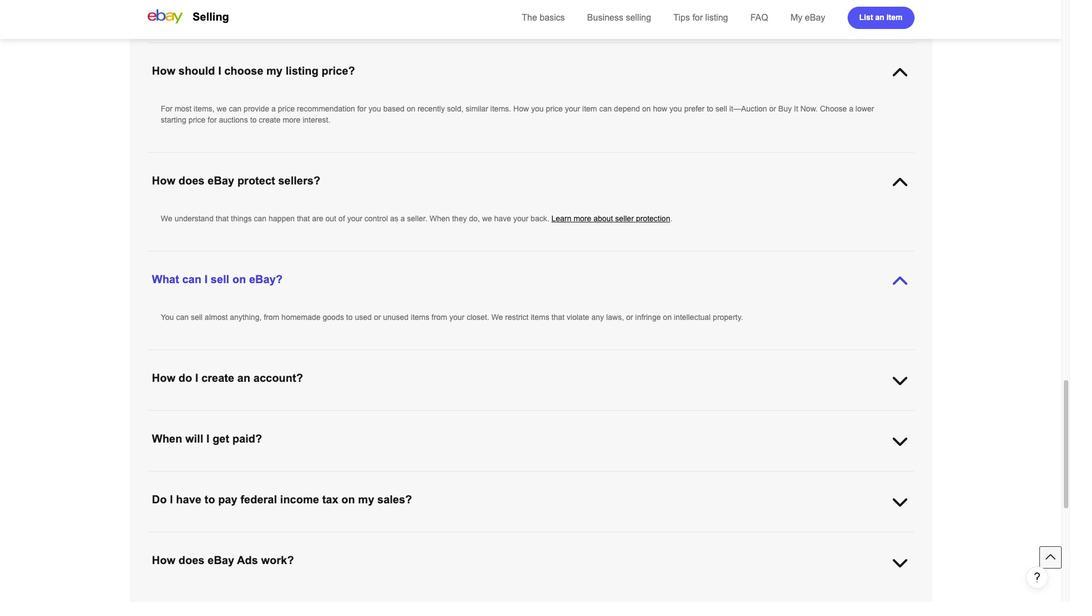 Task type: vqa. For each thing, say whether or not it's contained in the screenshot.
Month!
no



Task type: locate. For each thing, give the bounding box(es) containing it.
out left our
[[522, 567, 533, 575]]

1 horizontal spatial payment
[[703, 412, 733, 420]]

a left bike
[[762, 555, 767, 564]]

sales?
[[378, 493, 412, 506]]

does up 'understand'
[[179, 175, 205, 187]]

or inside starting on jan 1, 2022, irs regulations require all businesses that process payments, including online marketplaces like ebay, to issue a form 1099-k for all sellers who receive $600 or more in sales. the new tax reporting requirement may impact your 2022 tax return that you may file in 2023. however, just because you receive a 1099-k doesn't automatically mean that you'll owe taxes on the amount reported on your 1099- k. only goods that are sold for a profit are considered taxable, so you won't owe any taxes on something you sell for less than what you paid for it. for example, if you bought a bike for $1,000 last year, and then sold it on ebay today for $700, that $700 you made would generally not be subject to income tax. check out our
[[795, 533, 802, 542]]

does for how does ebay protect sellers?
[[179, 175, 205, 187]]

for inside for most items, we can provide a price recommendation for you based on recently sold, similar items. how you price your item can depend on how you prefer to sell it—auction or buy it now. choose a lower starting price for auctions to create more interest.
[[161, 104, 173, 113]]

you up our
[[525, 555, 537, 564]]

it—auction
[[730, 104, 767, 113]]

price right provide
[[278, 104, 295, 113]]

you'll
[[709, 544, 727, 553]]

choose
[[224, 65, 263, 77]]

you inside to get started, select list an item. we'll help you create and verify your account, and set-up payment information during your first listing. have your preferred payment account details on hand and be ready to receive a call or text on your phone for verification.
[[315, 412, 328, 420]]

we left 'understand'
[[161, 214, 172, 223]]

you can sell almost anything, from homemade goods to used or unused items from your closet. we restrict items that violate any laws, or infringe on intellectual property.
[[161, 313, 743, 322]]

for inside to get started, select list an item. we'll help you create and verify your account, and set-up payment information during your first listing. have your preferred payment account details on hand and be ready to receive a call or text on your phone for verification.
[[257, 423, 266, 432]]

1099- down like
[[570, 544, 590, 553]]

new
[[870, 533, 884, 542]]

branded
[[599, 6, 628, 14], [788, 6, 816, 14]]

ebay left protect
[[208, 175, 234, 187]]

receive
[[876, 412, 901, 420], [748, 533, 773, 542], [536, 544, 561, 553]]

0 vertical spatial for
[[507, 6, 519, 14]]

buy ebay branded packaging link
[[752, 6, 854, 14]]

1 horizontal spatial 1099-
[[658, 533, 678, 542]]

1 packaging from the left
[[220, 6, 256, 14]]

k up the mean
[[678, 533, 683, 542]]

seller.
[[407, 214, 428, 223]]

0 horizontal spatial listing
[[286, 65, 319, 77]]

0 vertical spatial any
[[206, 6, 218, 14]]

1 horizontal spatial sold
[[241, 555, 255, 564]]

2 you from the top
[[161, 313, 174, 322]]

0 vertical spatial you
[[161, 6, 174, 14]]

0 vertical spatial we
[[217, 104, 227, 113]]

get
[[407, 6, 418, 14], [171, 412, 182, 420], [213, 433, 229, 445]]

you left use
[[161, 6, 174, 14]]

0 horizontal spatial k
[[590, 544, 595, 553]]

may left already at the top
[[304, 6, 319, 14]]

or inside for most items, we can provide a price recommendation for you based on recently sold, similar items. how you price your item can depend on how you prefer to sell it—auction or buy it now. choose a lower starting price for auctions to create more interest.
[[770, 104, 777, 113]]

$1,000
[[797, 555, 820, 564]]

your right verify
[[390, 412, 405, 420]]

are up 'today'
[[227, 555, 239, 564]]

i
[[218, 65, 221, 77], [205, 273, 208, 285], [195, 372, 198, 384], [206, 433, 210, 445], [170, 493, 173, 506]]

to left 'used' in the left of the page
[[346, 313, 353, 322]]

how left do
[[152, 372, 175, 384]]

0 horizontal spatial get
[[171, 412, 182, 420]]

1 horizontal spatial receive
[[748, 533, 773, 542]]

are
[[660, 6, 672, 14], [312, 214, 323, 223], [227, 555, 239, 564], [295, 555, 306, 564]]

started,
[[184, 412, 210, 420]]

owe down who
[[729, 544, 744, 553]]

1 does from the top
[[179, 175, 205, 187]]

0 horizontal spatial income
[[280, 493, 319, 506]]

1 vertical spatial listing
[[286, 65, 319, 77]]

and left then
[[856, 555, 869, 564]]

get inside to get started, select list an item. we'll help you create and verify your account, and set-up payment information during your first listing. have your preferred payment account details on hand and be ready to receive a call or text on your phone for verification.
[[171, 412, 182, 420]]

learn more about seller protection link
[[552, 214, 671, 223]]

the
[[777, 544, 788, 553]]

from left closet.
[[432, 313, 447, 322]]

sold left it on the bottom left of page
[[161, 567, 175, 575]]

when down call
[[152, 433, 182, 445]]

0 horizontal spatial branded
[[599, 6, 628, 14]]

1 vertical spatial have
[[494, 214, 511, 223]]

account?
[[254, 372, 303, 384]]

lower
[[856, 104, 875, 113]]

be left ready
[[835, 412, 843, 420]]

2 vertical spatial receive
[[536, 544, 561, 553]]

1 vertical spatial list
[[235, 412, 247, 420]]

packaging right my
[[818, 6, 854, 14]]

to
[[707, 6, 713, 14], [707, 104, 714, 113], [250, 115, 257, 124], [346, 313, 353, 322], [867, 412, 874, 420], [205, 493, 215, 506], [602, 533, 609, 542], [447, 567, 453, 575]]

1 vertical spatial we
[[482, 214, 492, 223]]

online
[[495, 533, 516, 542]]

tax right the new
[[887, 533, 897, 542]]

how left should
[[152, 65, 175, 77]]

. left list an item
[[854, 6, 856, 14]]

how for how does ebay protect sellers?
[[152, 175, 175, 187]]

for inside starting on jan 1, 2022, irs regulations require all businesses that process payments, including online marketplaces like ebay, to issue a form 1099-k for all sellers who receive $600 or more in sales. the new tax reporting requirement may impact your 2022 tax return that you may file in 2023. however, just because you receive a 1099-k doesn't automatically mean that you'll owe taxes on the amount reported on your 1099- k. only goods that are sold for a profit are considered taxable, so you won't owe any taxes on something you sell for less than what you paid for it. for example, if you bought a bike for $1,000 last year, and then sold it on ebay today for $700, that $700 you made would generally not be subject to income tax. check out our
[[668, 555, 679, 564]]

of
[[339, 214, 345, 223]]

2 horizontal spatial from
[[459, 6, 474, 14]]

1 vertical spatial .
[[671, 214, 673, 223]]

can left depend
[[600, 104, 612, 113]]

considered
[[308, 555, 346, 564]]

2 supplies from the left
[[630, 6, 658, 14]]

1 vertical spatial taxes
[[455, 555, 473, 564]]

how for how should i choose my listing price?
[[152, 65, 175, 77]]

0 horizontal spatial in
[[411, 544, 417, 553]]

2 vertical spatial create
[[330, 412, 352, 420]]

select
[[212, 412, 233, 420]]

check
[[498, 567, 520, 575]]

1,
[[216, 533, 222, 542]]

1 vertical spatial create
[[202, 372, 234, 384]]

0 vertical spatial in
[[824, 533, 830, 542]]

1 vertical spatial k
[[590, 544, 595, 553]]

can
[[176, 6, 189, 14], [229, 104, 242, 113], [600, 104, 612, 113], [254, 214, 267, 223], [182, 273, 202, 285], [176, 313, 189, 322]]

2 items from the left
[[531, 313, 550, 322]]

receive inside to get started, select list an item. we'll help you create and verify your account, and set-up payment information during your first listing. have your preferred payment account details on hand and be ready to receive a call or text on your phone for verification.
[[876, 412, 901, 420]]

items right "unused" on the left
[[411, 313, 430, 322]]

and left set-
[[439, 412, 452, 420]]

0 horizontal spatial for
[[161, 104, 173, 113]]

listing.
[[607, 412, 629, 420]]

0 horizontal spatial may
[[238, 544, 252, 553]]

have
[[348, 6, 365, 14], [494, 214, 511, 223], [176, 493, 202, 506]]

1 vertical spatial get
[[171, 412, 182, 420]]

0 vertical spatial create
[[259, 115, 281, 124]]

irs
[[246, 533, 259, 542]]

1 vertical spatial owe
[[423, 555, 438, 564]]

more inside starting on jan 1, 2022, irs regulations require all businesses that process payments, including online marketplaces like ebay, to issue a form 1099-k for all sellers who receive $600 or more in sales. the new tax reporting requirement may impact your 2022 tax return that you may file in 2023. however, just because you receive a 1099-k doesn't automatically mean that you'll owe taxes on the amount reported on your 1099- k. only goods that are sold for a profit are considered taxable, so you won't owe any taxes on something you sell for less than what you paid for it. for example, if you bought a bike for $1,000 last year, and then sold it on ebay today for $700, that $700 you made would generally not be subject to income tax. check out our
[[804, 533, 822, 542]]

0 vertical spatial taxes
[[746, 544, 764, 553]]

impact
[[255, 544, 278, 553]]

more inside for most items, we can provide a price recommendation for you based on recently sold, similar items. how you price your item can depend on how you prefer to sell it—auction or buy it now. choose a lower starting price for auctions to create more interest.
[[283, 115, 301, 124]]

call
[[167, 423, 179, 432]]

0 vertical spatial we
[[161, 214, 172, 223]]

or right 'used' in the left of the page
[[374, 313, 381, 322]]

1 horizontal spatial get
[[213, 433, 229, 445]]

receive right who
[[748, 533, 773, 542]]

a up less
[[564, 544, 568, 553]]

for down item.
[[257, 423, 266, 432]]

2 horizontal spatial create
[[330, 412, 352, 420]]

0 horizontal spatial list
[[235, 412, 247, 420]]

generally
[[362, 567, 394, 575]]

my left sales?
[[358, 493, 374, 506]]

2 vertical spatial more
[[804, 533, 822, 542]]

$700,
[[247, 567, 266, 575]]

1 horizontal spatial branded
[[788, 6, 816, 14]]

should
[[179, 65, 215, 77]]

boxes
[[436, 6, 457, 14]]

auctions
[[219, 115, 248, 124]]

what
[[152, 273, 179, 285]]

1 vertical spatial receive
[[748, 533, 773, 542]]

ebay inside starting on jan 1, 2022, irs regulations require all businesses that process payments, including online marketplaces like ebay, to issue a form 1099-k for all sellers who receive $600 or more in sales. the new tax reporting requirement may impact your 2022 tax return that you may file in 2023. however, just because you receive a 1099-k doesn't automatically mean that you'll owe taxes on the amount reported on your 1099- k. only goods that are sold for a profit are considered taxable, so you won't owe any taxes on something you sell for less than what you paid for it. for example, if you bought a bike for $1,000 last year, and then sold it on ebay today for $700, that $700 you made would generally not be subject to income tax. check out our
[[194, 567, 212, 575]]

a right 'as'
[[401, 214, 405, 223]]

1099-
[[658, 533, 678, 542], [570, 544, 590, 553], [878, 544, 898, 553]]

on left jan
[[190, 533, 199, 542]]

0 vertical spatial item
[[887, 13, 903, 21]]

0 vertical spatial buy
[[752, 6, 766, 14]]

that left 'process' at bottom left
[[379, 533, 392, 542]]

2 horizontal spatial any
[[592, 313, 604, 322]]

0 horizontal spatial items
[[411, 313, 430, 322]]

protection
[[636, 214, 671, 223]]

not
[[396, 567, 407, 575]]

you can use any packaging supplies you may already have at home or get free boxes from carriers. for an added touch, ebay branded supplies are available to purchase. buy ebay branded packaging .
[[161, 6, 856, 14]]

i for create
[[195, 372, 198, 384]]

income
[[280, 493, 319, 506], [456, 567, 481, 575]]

be inside starting on jan 1, 2022, irs regulations require all businesses that process payments, including online marketplaces like ebay, to issue a form 1099-k for all sellers who receive $600 or more in sales. the new tax reporting requirement may impact your 2022 tax return that you may file in 2023. however, just because you receive a 1099-k doesn't automatically mean that you'll owe taxes on the amount reported on your 1099- k. only goods that are sold for a profit are considered taxable, so you won't owe any taxes on something you sell for less than what you paid for it. for example, if you bought a bike for $1,000 last year, and then sold it on ebay today for $700, that $700 you made would generally not be subject to income tax. check out our
[[409, 567, 418, 575]]

1 horizontal spatial supplies
[[630, 6, 658, 14]]

sell inside for most items, we can provide a price recommendation for you based on recently sold, similar items. how you price your item can depend on how you prefer to sell it—auction or buy it now. choose a lower starting price for auctions to create more interest.
[[716, 104, 728, 113]]

or
[[398, 6, 405, 14], [770, 104, 777, 113], [374, 313, 381, 322], [626, 313, 633, 322], [181, 423, 188, 432], [795, 533, 802, 542]]

how does ebay ads work?
[[152, 554, 294, 567]]

2 vertical spatial any
[[440, 555, 452, 564]]

1 horizontal spatial any
[[440, 555, 452, 564]]

starting on jan 1, 2022, irs regulations require all businesses that process payments, including online marketplaces like ebay, to issue a form 1099-k for all sellers who receive $600 or more in sales. the new tax reporting requirement may impact your 2022 tax return that you may file in 2023. however, just because you receive a 1099-k doesn't automatically mean that you'll owe taxes on the amount reported on your 1099- k. only goods that are sold for a profit are considered taxable, so you won't owe any taxes on something you sell for less than what you paid for it. for example, if you bought a bike for $1,000 last year, and then sold it on ebay today for $700, that $700 you made would generally not be subject to income tax. check out our
[[161, 533, 898, 575]]

you for you can use any packaging supplies you may already have at home or get free boxes from carriers. for an added touch, ebay branded supplies are available to purchase. buy ebay branded packaging .
[[161, 6, 174, 14]]

or left it
[[770, 104, 777, 113]]

when left they at left
[[430, 214, 450, 223]]

you down what
[[161, 313, 174, 322]]

you right if
[[721, 555, 734, 564]]

1 horizontal spatial owe
[[729, 544, 744, 553]]

from right boxes
[[459, 6, 474, 14]]

0 horizontal spatial packaging
[[220, 6, 256, 14]]

listing left price?
[[286, 65, 319, 77]]

items right restrict
[[531, 313, 550, 322]]

on up businesses at the bottom of page
[[342, 493, 355, 506]]

1 vertical spatial more
[[574, 214, 592, 223]]

0 vertical spatial listing
[[706, 13, 728, 22]]

packaging
[[220, 6, 256, 14], [818, 6, 854, 14]]

1 horizontal spatial create
[[259, 115, 281, 124]]

for right "it."
[[668, 555, 679, 564]]

verification.
[[268, 423, 308, 432]]

jan
[[201, 533, 213, 542]]

0 vertical spatial receive
[[876, 412, 901, 420]]

how for how does ebay ads work?
[[152, 554, 175, 567]]

or up amount
[[795, 533, 802, 542]]

or inside to get started, select list an item. we'll help you create and verify your account, and set-up payment information during your first listing. have your preferred payment account details on hand and be ready to receive a call or text on your phone for verification.
[[181, 423, 188, 432]]

branded right touch,
[[599, 6, 628, 14]]

1 horizontal spatial buy
[[779, 104, 792, 113]]

businesses
[[338, 533, 377, 542]]

to right ready
[[867, 412, 874, 420]]

1 horizontal spatial .
[[854, 6, 856, 14]]

1 horizontal spatial item
[[887, 13, 903, 21]]

first
[[592, 412, 605, 420]]

help
[[298, 412, 313, 420]]

0 horizontal spatial we
[[161, 214, 172, 223]]

2022
[[297, 544, 314, 553]]

list
[[860, 13, 874, 21], [235, 412, 247, 420]]

1 vertical spatial in
[[411, 544, 417, 553]]

how up 'understand'
[[152, 175, 175, 187]]

have right "do,"
[[494, 214, 511, 223]]

0 vertical spatial my
[[267, 65, 283, 77]]

2 vertical spatial have
[[176, 493, 202, 506]]

2 vertical spatial for
[[668, 555, 679, 564]]

receive down marketplaces at bottom
[[536, 544, 561, 553]]

1 horizontal spatial my
[[358, 493, 374, 506]]

based
[[383, 104, 405, 113]]

2022,
[[224, 533, 244, 542]]

0 horizontal spatial supplies
[[258, 6, 287, 14]]

0 horizontal spatial more
[[283, 115, 301, 124]]

account
[[735, 412, 762, 420]]

your left depend
[[565, 104, 580, 113]]

used
[[355, 313, 372, 322]]

who
[[731, 533, 746, 542]]

it
[[794, 104, 799, 113]]

a inside to get started, select list an item. we'll help you create and verify your account, and set-up payment information during your first listing. have your preferred payment account details on hand and be ready to receive a call or text on your phone for verification.
[[161, 423, 165, 432]]

in right file
[[411, 544, 417, 553]]

1 vertical spatial income
[[456, 567, 481, 575]]

1 horizontal spatial list
[[860, 13, 874, 21]]

price
[[278, 104, 295, 113], [546, 104, 563, 113], [189, 115, 206, 124]]

1 vertical spatial buy
[[779, 104, 792, 113]]

bought
[[736, 555, 760, 564]]

owe down the '2023.'
[[423, 555, 438, 564]]

be down won't
[[409, 567, 418, 575]]

property.
[[713, 313, 743, 322]]

things
[[231, 214, 252, 223]]

out inside starting on jan 1, 2022, irs regulations require all businesses that process payments, including online marketplaces like ebay, to issue a form 1099-k for all sellers who receive $600 or more in sales. the new tax reporting requirement may impact your 2022 tax return that you may file in 2023. however, just because you receive a 1099-k doesn't automatically mean that you'll owe taxes on the amount reported on your 1099- k. only goods that are sold for a profit are considered taxable, so you won't owe any taxes on something you sell for less than what you paid for it. for example, if you bought a bike for $1,000 last year, and then sold it on ebay today for $700, that $700 you made would generally not be subject to income tax. check out our
[[522, 567, 533, 575]]

2 branded from the left
[[788, 6, 816, 14]]

won't
[[403, 555, 421, 564]]

can right things
[[254, 214, 267, 223]]

you right the items.
[[531, 104, 544, 113]]

if
[[715, 555, 719, 564]]

payment right up on the bottom left of the page
[[478, 412, 508, 420]]

0 horizontal spatial 1099-
[[570, 544, 590, 553]]

any left laws,
[[592, 313, 604, 322]]

1 horizontal spatial income
[[456, 567, 481, 575]]

issue
[[611, 533, 629, 542]]

we understand that things can happen that are out of your control as a seller. when they do, we have your back. learn more about seller protection .
[[161, 214, 673, 223]]

more left "about" at top right
[[574, 214, 592, 223]]

ebay left 'today'
[[194, 567, 212, 575]]

to inside to get started, select list an item. we'll help you create and verify your account, and set-up payment information during your first listing. have your preferred payment account details on hand and be ready to receive a call or text on your phone for verification.
[[867, 412, 874, 420]]

your
[[565, 104, 580, 113], [347, 214, 363, 223], [514, 214, 529, 223], [450, 313, 465, 322], [390, 412, 405, 420], [575, 412, 590, 420], [651, 412, 667, 420], [216, 423, 231, 432], [280, 544, 295, 553], [861, 544, 876, 553]]

we up auctions
[[217, 104, 227, 113]]

your right have
[[651, 412, 667, 420]]

only
[[170, 555, 186, 564]]

help, opens dialogs image
[[1032, 572, 1043, 583]]

0 vertical spatial when
[[430, 214, 450, 223]]

0 horizontal spatial any
[[206, 6, 218, 14]]

2 all from the left
[[697, 533, 704, 542]]

how for how do i create an account?
[[152, 372, 175, 384]]

1 horizontal spatial taxes
[[746, 544, 764, 553]]

0 vertical spatial k
[[678, 533, 683, 542]]

more
[[283, 115, 301, 124], [574, 214, 592, 223], [804, 533, 822, 542]]

branded right 'faq' link
[[788, 6, 816, 14]]

0 horizontal spatial we
[[217, 104, 227, 113]]

2 horizontal spatial receive
[[876, 412, 901, 420]]

on right infringe
[[663, 313, 672, 322]]

selling
[[193, 11, 229, 23]]

2 does from the top
[[179, 554, 205, 567]]

your down the new
[[861, 544, 876, 553]]

use
[[191, 6, 204, 14]]

my
[[791, 13, 803, 22]]

sell
[[716, 104, 728, 113], [211, 273, 229, 285], [191, 313, 203, 322], [539, 555, 551, 564]]

my
[[267, 65, 283, 77], [358, 493, 374, 506]]

0 vertical spatial more
[[283, 115, 301, 124]]

price down the items,
[[189, 115, 206, 124]]

1 vertical spatial sold
[[161, 567, 175, 575]]

then
[[871, 555, 886, 564]]

how down the reporting
[[152, 554, 175, 567]]

2 packaging from the left
[[818, 6, 854, 14]]

income inside starting on jan 1, 2022, irs regulations require all businesses that process payments, including online marketplaces like ebay, to issue a form 1099-k for all sellers who receive $600 or more in sales. the new tax reporting requirement may impact your 2022 tax return that you may file in 2023. however, just because you receive a 1099-k doesn't automatically mean that you'll owe taxes on the amount reported on your 1099- k. only goods that are sold for a profit are considered taxable, so you won't owe any taxes on something you sell for less than what you paid for it. for example, if you bought a bike for $1,000 last year, and then sold it on ebay today for $700, that $700 you made would generally not be subject to income tax. check out our
[[456, 567, 481, 575]]

create down provide
[[259, 115, 281, 124]]

a left call
[[161, 423, 165, 432]]

you
[[289, 6, 302, 14], [369, 104, 381, 113], [531, 104, 544, 113], [670, 104, 682, 113], [315, 412, 328, 420], [367, 544, 380, 553], [521, 544, 534, 553], [388, 555, 401, 564], [525, 555, 537, 564], [616, 555, 629, 564], [721, 555, 734, 564], [303, 567, 316, 575]]

1 vertical spatial item
[[583, 104, 597, 113]]

1 payment from the left
[[478, 412, 508, 420]]

for left "it."
[[648, 555, 657, 564]]

you right so
[[388, 555, 401, 564]]

1 you from the top
[[161, 6, 174, 14]]

taxes down however, at the bottom left of page
[[455, 555, 473, 564]]

1 vertical spatial out
[[522, 567, 533, 575]]

your left closet.
[[450, 313, 465, 322]]

price right the items.
[[546, 104, 563, 113]]

2 vertical spatial get
[[213, 433, 229, 445]]

1 horizontal spatial items
[[531, 313, 550, 322]]



Task type: describe. For each thing, give the bounding box(es) containing it.
tips
[[674, 13, 690, 22]]

made
[[318, 567, 338, 575]]

the inside starting on jan 1, 2022, irs regulations require all businesses that process payments, including online marketplaces like ebay, to issue a form 1099-k for all sellers who receive $600 or more in sales. the new tax reporting requirement may impact your 2022 tax return that you may file in 2023. however, just because you receive a 1099-k doesn't automatically mean that you'll owe taxes on the amount reported on your 1099- k. only goods that are sold for a profit are considered taxable, so you won't owe any taxes on something you sell for less than what you paid for it. for example, if you bought a bike for $1,000 last year, and then sold it on ebay today for $700, that $700 you made would generally not be subject to income tax. check out our
[[854, 533, 868, 542]]

basics
[[540, 13, 565, 22]]

that down businesses at the bottom of page
[[352, 544, 365, 553]]

verify
[[369, 412, 388, 420]]

sell up the almost at the bottom
[[211, 273, 229, 285]]

at
[[368, 6, 374, 14]]

reporting
[[161, 544, 192, 553]]

list an item link
[[848, 7, 915, 29]]

or right 'home'
[[398, 6, 405, 14]]

on left ebay?
[[233, 273, 246, 285]]

1 horizontal spatial we
[[492, 313, 503, 322]]

can left the almost at the bottom
[[176, 313, 189, 322]]

1 horizontal spatial listing
[[706, 13, 728, 22]]

and inside starting on jan 1, 2022, irs regulations require all businesses that process payments, including online marketplaces like ebay, to issue a form 1099-k for all sellers who receive $600 or more in sales. the new tax reporting requirement may impact your 2022 tax return that you may file in 2023. however, just because you receive a 1099-k doesn't automatically mean that you'll owe taxes on the amount reported on your 1099- k. only goods that are sold for a profit are considered taxable, so you won't owe any taxes on something you sell for less than what you paid for it. for example, if you bought a bike for $1,000 last year, and then sold it on ebay today for $700, that $700 you made would generally not be subject to income tax. check out our
[[856, 555, 869, 564]]

0 horizontal spatial the
[[522, 13, 537, 22]]

i for get
[[206, 433, 210, 445]]

return
[[329, 544, 350, 553]]

to right available
[[707, 6, 713, 14]]

most
[[175, 104, 192, 113]]

2 horizontal spatial may
[[382, 544, 396, 553]]

for down the
[[785, 555, 794, 564]]

bike
[[769, 555, 783, 564]]

0 horizontal spatial price
[[189, 115, 206, 124]]

how do i create an account?
[[152, 372, 303, 384]]

0 horizontal spatial create
[[202, 372, 234, 384]]

faq
[[751, 13, 769, 22]]

homemade
[[282, 313, 321, 322]]

2 vertical spatial tax
[[317, 544, 327, 553]]

you right $700
[[303, 567, 316, 575]]

added
[[532, 6, 553, 14]]

you left paid
[[616, 555, 629, 564]]

are down the 2022
[[295, 555, 306, 564]]

home
[[376, 6, 396, 14]]

item.
[[260, 412, 277, 420]]

to right prefer
[[707, 104, 714, 113]]

1 all from the left
[[328, 533, 336, 542]]

on up year,
[[850, 544, 859, 553]]

however,
[[441, 544, 473, 553]]

your left back.
[[514, 214, 529, 223]]

selling
[[626, 13, 651, 22]]

0 vertical spatial tax
[[322, 493, 339, 506]]

year,
[[837, 555, 854, 564]]

2 horizontal spatial have
[[494, 214, 511, 223]]

on down "just"
[[475, 555, 484, 564]]

i for sell
[[205, 273, 208, 285]]

unused
[[383, 313, 409, 322]]

your right of
[[347, 214, 363, 223]]

be inside to get started, select list an item. we'll help you create and verify your account, and set-up payment information during your first listing. have your preferred payment account details on hand and be ready to receive a call or text on your phone for verification.
[[835, 412, 843, 420]]

that left things
[[216, 214, 229, 223]]

for left less
[[553, 555, 562, 564]]

because
[[490, 544, 519, 553]]

does for how does ebay ads work?
[[179, 554, 205, 567]]

that right happen at the left
[[297, 214, 310, 223]]

$700
[[284, 567, 301, 575]]

for down impact
[[257, 555, 266, 564]]

0 horizontal spatial my
[[267, 65, 283, 77]]

up
[[467, 412, 476, 420]]

sellers
[[707, 533, 729, 542]]

ebay right my
[[805, 13, 826, 22]]

item inside for most items, we can provide a price recommendation for you based on recently sold, similar items. how you price your item can depend on how you prefer to sell it—auction or buy it now. choose a lower starting price for auctions to create more interest.
[[583, 104, 597, 113]]

to
[[161, 412, 169, 420]]

similar
[[466, 104, 488, 113]]

when will i get paid?
[[152, 433, 262, 445]]

regulations
[[261, 533, 299, 542]]

tax.
[[483, 567, 495, 575]]

can right what
[[182, 273, 202, 285]]

for down the items,
[[208, 115, 217, 124]]

to down provide
[[250, 115, 257, 124]]

ebay?
[[249, 273, 283, 285]]

sell left the almost at the bottom
[[191, 313, 203, 322]]

phone
[[233, 423, 255, 432]]

on left how
[[642, 104, 651, 113]]

you left based
[[369, 104, 381, 113]]

an inside to get started, select list an item. we'll help you create and verify your account, and set-up payment information during your first listing. have your preferred payment account details on hand and be ready to receive a call or text on your phone for verification.
[[249, 412, 258, 420]]

0 vertical spatial sold
[[241, 555, 255, 564]]

starting
[[161, 115, 186, 124]]

for left based
[[357, 104, 367, 113]]

marketplaces
[[518, 533, 564, 542]]

to get started, select list an item. we'll help you create and verify your account, and set-up payment information during your first listing. have your preferred payment account details on hand and be ready to receive a call or text on your phone for verification.
[[161, 412, 901, 432]]

last
[[823, 555, 835, 564]]

interest.
[[303, 115, 331, 124]]

details
[[764, 412, 787, 420]]

a down impact
[[268, 555, 273, 564]]

create inside for most items, we can provide a price recommendation for you based on recently sold, similar items. how you price your item can depend on how you prefer to sell it—auction or buy it now. choose a lower starting price for auctions to create more interest.
[[259, 115, 281, 124]]

on up when will i get paid?
[[205, 423, 214, 432]]

you up so
[[367, 544, 380, 553]]

available
[[674, 6, 705, 14]]

do,
[[469, 214, 480, 223]]

0 horizontal spatial sold
[[161, 567, 175, 575]]

2 horizontal spatial price
[[546, 104, 563, 113]]

business selling link
[[587, 13, 651, 22]]

for right 'today'
[[236, 567, 245, 575]]

to right subject
[[447, 567, 453, 575]]

can left use
[[176, 6, 189, 14]]

goods inside starting on jan 1, 2022, irs regulations require all businesses that process payments, including online marketplaces like ebay, to issue a form 1099-k for all sellers who receive $600 or more in sales. the new tax reporting requirement may impact your 2022 tax return that you may file in 2023. however, just because you receive a 1099-k doesn't automatically mean that you'll owe taxes on the amount reported on your 1099- k. only goods that are sold for a profit are considered taxable, so you won't owe any taxes on something you sell for less than what you paid for it. for example, if you bought a bike for $1,000 last year, and then sold it on ebay today for $700, that $700 you made would generally not be subject to income tax. check out our
[[189, 555, 210, 564]]

and left verify
[[354, 412, 367, 420]]

1 horizontal spatial may
[[304, 6, 319, 14]]

you down marketplaces at bottom
[[521, 544, 534, 553]]

2 payment from the left
[[703, 412, 733, 420]]

for up the mean
[[685, 533, 694, 542]]

0 vertical spatial list
[[860, 13, 874, 21]]

touch,
[[555, 6, 577, 14]]

including
[[462, 533, 493, 542]]

1 horizontal spatial from
[[432, 313, 447, 322]]

you for you can sell almost anything, from homemade goods to used or unused items from your closet. we restrict items that violate any laws, or infringe on intellectual property.
[[161, 313, 174, 322]]

on right it on the bottom left of page
[[183, 567, 192, 575]]

0 vertical spatial out
[[326, 214, 336, 223]]

that down "requirement"
[[212, 555, 225, 564]]

than
[[580, 555, 596, 564]]

list inside to get started, select list an item. we'll help you create and verify your account, and set-up payment information during your first listing. have your preferred payment account details on hand and be ready to receive a call or text on your phone for verification.
[[235, 412, 247, 420]]

on left the
[[767, 544, 775, 553]]

buy inside for most items, we can provide a price recommendation for you based on recently sold, similar items. how you price your item can depend on how you prefer to sell it—auction or buy it now. choose a lower starting price for auctions to create more interest.
[[779, 104, 792, 113]]

1 horizontal spatial goods
[[323, 313, 344, 322]]

reported
[[819, 544, 848, 553]]

are left tips
[[660, 6, 672, 14]]

how does ebay protect sellers?
[[152, 175, 321, 187]]

profit
[[275, 555, 292, 564]]

during
[[551, 412, 573, 420]]

preferred
[[669, 412, 701, 420]]

the basics
[[522, 13, 565, 22]]

pay
[[218, 493, 237, 506]]

sellers?
[[278, 175, 321, 187]]

ebay right touch,
[[579, 6, 597, 14]]

already
[[321, 6, 346, 14]]

k.
[[161, 555, 168, 564]]

to up doesn't
[[602, 533, 609, 542]]

payments,
[[424, 533, 460, 542]]

1 horizontal spatial price
[[278, 104, 295, 113]]

1 horizontal spatial for
[[507, 6, 519, 14]]

1 horizontal spatial more
[[574, 214, 592, 223]]

your left first
[[575, 412, 590, 420]]

we inside for most items, we can provide a price recommendation for you based on recently sold, similar items. how you price your item can depend on how you prefer to sell it—auction or buy it now. choose a lower starting price for auctions to create more interest.
[[217, 104, 227, 113]]

or right laws,
[[626, 313, 633, 322]]

that down the profit
[[268, 567, 282, 575]]

to left 'pay'
[[205, 493, 215, 506]]

hand
[[800, 412, 817, 420]]

your inside for most items, we can provide a price recommendation for you based on recently sold, similar items. how you price your item can depend on how you prefer to sell it—auction or buy it now. choose a lower starting price for auctions to create more interest.
[[565, 104, 580, 113]]

item inside list an item link
[[887, 13, 903, 21]]

just
[[475, 544, 488, 553]]

the basics link
[[522, 13, 565, 22]]

business
[[587, 13, 624, 22]]

they
[[452, 214, 467, 223]]

you right how
[[670, 104, 682, 113]]

i for choose
[[218, 65, 221, 77]]

form
[[638, 533, 656, 542]]

ads
[[237, 554, 258, 567]]

on right based
[[407, 104, 416, 113]]

do
[[152, 493, 167, 506]]

ready
[[845, 412, 865, 420]]

1 horizontal spatial in
[[824, 533, 830, 542]]

mean
[[672, 544, 692, 553]]

0 horizontal spatial receive
[[536, 544, 561, 553]]

and right hand at the bottom right
[[819, 412, 832, 420]]

1 horizontal spatial k
[[678, 533, 683, 542]]

do
[[179, 372, 192, 384]]

0 horizontal spatial .
[[671, 214, 673, 223]]

1 vertical spatial when
[[152, 433, 182, 445]]

taxable,
[[348, 555, 376, 564]]

0 horizontal spatial owe
[[423, 555, 438, 564]]

your down select
[[216, 423, 231, 432]]

0 vertical spatial owe
[[729, 544, 744, 553]]

intellectual
[[674, 313, 711, 322]]

paid?
[[232, 433, 262, 445]]

doesn't
[[597, 544, 623, 553]]

1 supplies from the left
[[258, 6, 287, 14]]

closet.
[[467, 313, 489, 322]]

today
[[214, 567, 233, 575]]

a left form
[[631, 533, 635, 542]]

a right provide
[[271, 104, 276, 113]]

that up example,
[[694, 544, 707, 553]]

tips for listing link
[[674, 13, 728, 22]]

0 horizontal spatial buy
[[752, 6, 766, 14]]

2 horizontal spatial 1099-
[[878, 544, 898, 553]]

a left lower
[[849, 104, 854, 113]]

happen
[[269, 214, 295, 223]]

items.
[[491, 104, 511, 113]]

you left already at the top
[[289, 6, 302, 14]]

0 horizontal spatial from
[[264, 313, 279, 322]]

1 horizontal spatial have
[[348, 6, 365, 14]]

on left hand at the bottom right
[[789, 412, 798, 420]]

are left of
[[312, 214, 323, 223]]

create inside to get started, select list an item. we'll help you create and verify your account, and set-up payment information during your first listing. have your preferred payment account details on hand and be ready to receive a call or text on your phone for verification.
[[330, 412, 352, 420]]

your up the profit
[[280, 544, 295, 553]]

any inside starting on jan 1, 2022, irs regulations require all businesses that process payments, including online marketplaces like ebay, to issue a form 1099-k for all sellers who receive $600 or more in sales. the new tax reporting requirement may impact your 2022 tax return that you may file in 2023. however, just because you receive a 1099-k doesn't automatically mean that you'll owe taxes on the amount reported on your 1099- k. only goods that are sold for a profit are considered taxable, so you won't owe any taxes on something you sell for less than what you paid for it. for example, if you bought a bike for $1,000 last year, and then sold it on ebay today for $700, that $700 you made would generally not be subject to income tax. check out our
[[440, 555, 452, 564]]

federal
[[241, 493, 277, 506]]

1 vertical spatial tax
[[887, 533, 897, 542]]

control
[[365, 214, 388, 223]]

it.
[[659, 555, 666, 564]]

that left violate on the bottom right
[[552, 313, 565, 322]]

for most items, we can provide a price recommendation for you based on recently sold, similar items. how you price your item can depend on how you prefer to sell it—auction or buy it now. choose a lower starting price for auctions to create more interest.
[[161, 104, 875, 124]]

for right tips
[[693, 13, 703, 22]]

subject
[[420, 567, 445, 575]]

work?
[[261, 554, 294, 567]]

depend
[[614, 104, 640, 113]]

1 vertical spatial any
[[592, 313, 604, 322]]

sell inside starting on jan 1, 2022, irs regulations require all businesses that process payments, including online marketplaces like ebay, to issue a form 1099-k for all sellers who receive $600 or more in sales. the new tax reporting requirement may impact your 2022 tax return that you may file in 2023. however, just because you receive a 1099-k doesn't automatically mean that you'll owe taxes on the amount reported on your 1099- k. only goods that are sold for a profit are considered taxable, so you won't owe any taxes on something you sell for less than what you paid for it. for example, if you bought a bike for $1,000 last year, and then sold it on ebay today for $700, that $700 you made would generally not be subject to income tax. check out our
[[539, 555, 551, 564]]

sales.
[[832, 533, 852, 542]]

ebay down "requirement"
[[208, 554, 234, 567]]

ebay left my
[[768, 6, 785, 14]]

can up auctions
[[229, 104, 242, 113]]

1 items from the left
[[411, 313, 430, 322]]

requirement
[[194, 544, 236, 553]]

2 horizontal spatial get
[[407, 6, 418, 14]]

faq link
[[751, 13, 769, 22]]

1 branded from the left
[[599, 6, 628, 14]]

how inside for most items, we can provide a price recommendation for you based on recently sold, similar items. how you price your item can depend on how you prefer to sell it—auction or buy it now. choose a lower starting price for auctions to create more interest.
[[514, 104, 529, 113]]

restrict
[[505, 313, 529, 322]]



